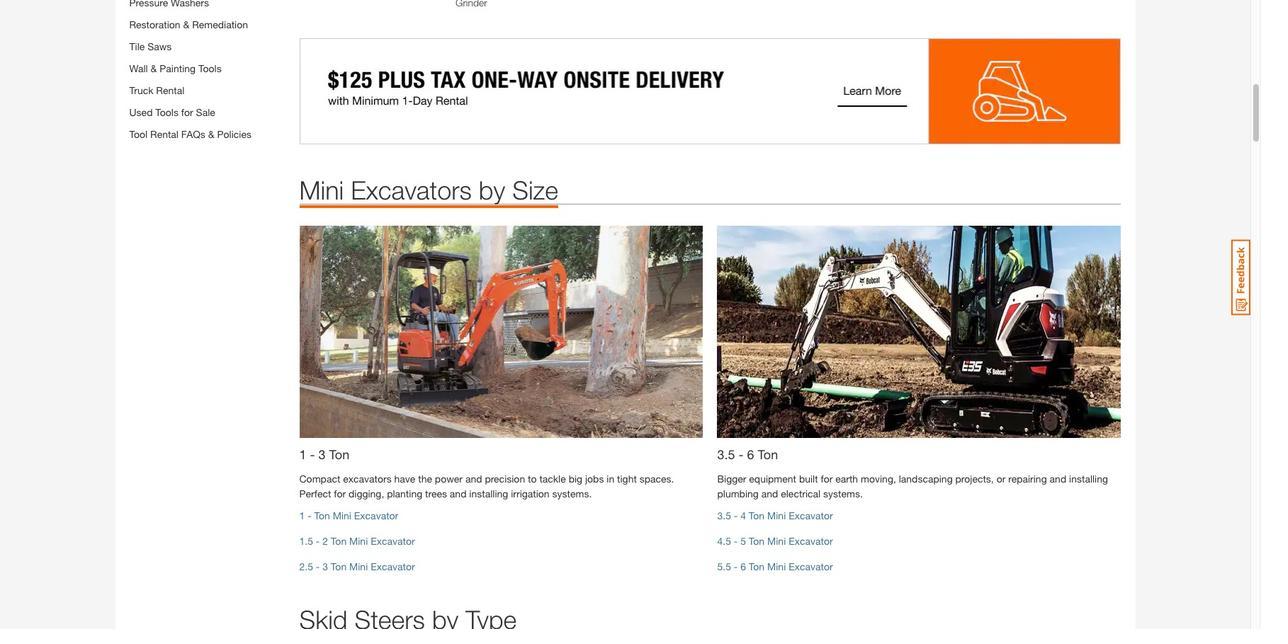 Task type: vqa. For each thing, say whether or not it's contained in the screenshot.
1st Verified Purchase from the bottom
no



Task type: describe. For each thing, give the bounding box(es) containing it.
- for 3.5 - 6 ton
[[739, 447, 744, 463]]

1 - ton mini excavator
[[299, 510, 398, 522]]

mini for 1.5
[[349, 536, 368, 548]]

equipment
[[749, 474, 796, 486]]

1 - 3 ton
[[299, 447, 349, 463]]

perfect
[[299, 488, 331, 501]]

$125 plus banner image
[[299, 38, 1121, 144]]

mini for 2.5
[[349, 561, 368, 573]]

ton for 1 - 3 ton
[[329, 447, 349, 463]]

2 vertical spatial &
[[208, 129, 214, 141]]

by
[[479, 175, 505, 205]]

2
[[323, 536, 328, 548]]

3.5 for 3.5 - 4 ton mini excavator
[[717, 510, 731, 522]]

ton for 4.5 - 5 ton mini excavator
[[749, 536, 765, 548]]

excavator for 4.5 - 5 ton mini excavator
[[789, 536, 833, 548]]

3 for 2.5
[[323, 561, 328, 573]]

ton down perfect
[[314, 510, 330, 522]]

- for 5.5 - 6 ton mini excavator
[[734, 561, 738, 573]]

3.5-6 ton mini excavator image
[[717, 226, 1121, 439]]

compact
[[299, 474, 340, 486]]

rental for truck
[[156, 85, 184, 97]]

tile
[[129, 41, 145, 53]]

ton for 2.5 - 3 ton mini excavator
[[331, 561, 347, 573]]

wall & painting tools link
[[129, 63, 222, 75]]

for inside bigger equipment built for earth moving, landscaping projects, or repairing and installing plumbing and electrical systems.
[[821, 474, 833, 486]]

excavator for 3.5 - 4 ton mini excavator
[[789, 510, 833, 522]]

tool
[[129, 129, 147, 141]]

3.5 - 4 ton mini excavator
[[717, 510, 833, 522]]

5.5 - 6 ton mini excavator
[[717, 561, 833, 573]]

landscaping
[[899, 474, 953, 486]]

earth
[[835, 474, 858, 486]]

faqs
[[181, 129, 205, 141]]

big
[[569, 474, 582, 486]]

tool rental faqs & policies
[[129, 129, 251, 141]]

mini for 3.5
[[767, 510, 786, 522]]

spaces.
[[640, 474, 674, 486]]

- for 2.5 - 3 ton mini excavator
[[316, 561, 320, 573]]

and down equipment
[[761, 488, 778, 501]]

power
[[435, 474, 463, 486]]

mini for 4.5
[[767, 536, 786, 548]]

1 vertical spatial tools
[[155, 107, 179, 119]]

4
[[741, 510, 746, 522]]

2.5
[[299, 561, 313, 573]]

ton for 3.5 - 4 ton mini excavator
[[749, 510, 765, 522]]

electrical
[[781, 488, 821, 501]]

ton for 3.5 - 6 ton
[[758, 447, 778, 463]]

4.5 - 5 ton mini excavator link
[[717, 536, 833, 548]]

excavator for 2.5 - 3 ton mini excavator
[[371, 561, 415, 573]]

restoration & remediation link
[[129, 19, 248, 31]]

tile saws link
[[129, 41, 172, 53]]

1.5 - 2 ton mini excavator
[[299, 536, 415, 548]]

excavator down digging,
[[354, 510, 398, 522]]

tight
[[617, 474, 637, 486]]

5.5 - 6 ton mini excavator link
[[717, 561, 833, 573]]

& for wall
[[151, 63, 157, 75]]

precision
[[485, 474, 525, 486]]

installing inside bigger equipment built for earth moving, landscaping projects, or repairing and installing plumbing and electrical systems.
[[1069, 474, 1108, 486]]

trees
[[425, 488, 447, 501]]

6 for 5.5
[[741, 561, 746, 573]]

in
[[607, 474, 614, 486]]

wall & painting tools
[[129, 63, 222, 75]]

policies
[[217, 129, 251, 141]]



Task type: locate. For each thing, give the bounding box(es) containing it.
- for 1 - ton mini excavator
[[308, 510, 311, 522]]

and right power
[[465, 474, 482, 486]]

tackle
[[539, 474, 566, 486]]

5.5
[[717, 561, 731, 573]]

& right wall
[[151, 63, 157, 75]]

moving,
[[861, 474, 896, 486]]

2 vertical spatial for
[[334, 488, 346, 501]]

systems. inside compact excavators have the power and precision to tackle big jobs in tight spaces. perfect for digging, planting trees and installing irrigation systems.
[[552, 488, 592, 501]]

-
[[310, 447, 315, 463], [739, 447, 744, 463], [308, 510, 311, 522], [734, 510, 738, 522], [316, 536, 320, 548], [734, 536, 738, 548], [316, 561, 320, 573], [734, 561, 738, 573]]

remediation
[[192, 19, 248, 31]]

installing down 'precision' at the left
[[469, 488, 508, 501]]

5
[[741, 536, 746, 548]]

1 vertical spatial installing
[[469, 488, 508, 501]]

0 horizontal spatial &
[[151, 63, 157, 75]]

wall
[[129, 63, 148, 75]]

size
[[512, 175, 558, 205]]

painting
[[160, 63, 196, 75]]

1-3 ton mini excavator image
[[299, 226, 703, 439]]

bigger
[[717, 474, 746, 486]]

1
[[299, 447, 306, 463], [299, 510, 305, 522]]

to
[[528, 474, 537, 486]]

ton right 4
[[749, 510, 765, 522]]

systems. down big
[[552, 488, 592, 501]]

repairing
[[1008, 474, 1047, 486]]

rental
[[156, 85, 184, 97], [150, 129, 179, 141]]

tools right painting
[[198, 63, 222, 75]]

- up compact
[[310, 447, 315, 463]]

0 vertical spatial rental
[[156, 85, 184, 97]]

bigger equipment built for earth moving, landscaping projects, or repairing and installing plumbing and electrical systems.
[[717, 474, 1108, 501]]

1 for 1 - ton mini excavator
[[299, 510, 305, 522]]

tools down the truck rental link
[[155, 107, 179, 119]]

rental up used tools for sale
[[156, 85, 184, 97]]

rental down used tools for sale link
[[150, 129, 179, 141]]

3.5 - 6 ton
[[717, 447, 778, 463]]

1.5 - 2 ton mini excavator link
[[299, 536, 415, 548]]

restoration
[[129, 19, 180, 31]]

1.5
[[299, 536, 313, 548]]

- for 1 - 3 ton
[[310, 447, 315, 463]]

rental for tool
[[150, 129, 179, 141]]

2 horizontal spatial for
[[821, 474, 833, 486]]

- up bigger
[[739, 447, 744, 463]]

for left sale
[[181, 107, 193, 119]]

& right restoration
[[183, 19, 189, 31]]

6
[[747, 447, 754, 463], [741, 561, 746, 573]]

for right built
[[821, 474, 833, 486]]

0 horizontal spatial for
[[181, 107, 193, 119]]

have
[[394, 474, 415, 486]]

ton up equipment
[[758, 447, 778, 463]]

1 vertical spatial 1
[[299, 510, 305, 522]]

2 3.5 from the top
[[717, 510, 731, 522]]

1 3.5 from the top
[[717, 447, 735, 463]]

6 up equipment
[[747, 447, 754, 463]]

2 horizontal spatial &
[[208, 129, 214, 141]]

4.5
[[717, 536, 731, 548]]

2.5 - 3 ton mini excavator link
[[299, 561, 415, 573]]

0 vertical spatial installing
[[1069, 474, 1108, 486]]

excavator up the 2.5 - 3 ton mini excavator
[[371, 536, 415, 548]]

1 systems. from the left
[[552, 488, 592, 501]]

systems.
[[552, 488, 592, 501], [823, 488, 863, 501]]

tile saws
[[129, 41, 172, 53]]

ton down 4.5 - 5 ton mini excavator link
[[749, 561, 765, 573]]

excavators
[[343, 474, 392, 486]]

0 horizontal spatial systems.
[[552, 488, 592, 501]]

&
[[183, 19, 189, 31], [151, 63, 157, 75], [208, 129, 214, 141]]

6 for 3.5
[[747, 447, 754, 463]]

tool rental faqs & policies link
[[129, 129, 251, 141]]

digging,
[[349, 488, 384, 501]]

& for restoration
[[183, 19, 189, 31]]

for inside compact excavators have the power and precision to tackle big jobs in tight spaces. perfect for digging, planting trees and installing irrigation systems.
[[334, 488, 346, 501]]

used tools for sale
[[129, 107, 215, 119]]

0 vertical spatial for
[[181, 107, 193, 119]]

excavators
[[351, 175, 472, 205]]

and right repairing
[[1050, 474, 1066, 486]]

1 vertical spatial 3
[[323, 561, 328, 573]]

compact excavators have the power and precision to tackle big jobs in tight spaces. perfect for digging, planting trees and installing irrigation systems.
[[299, 474, 674, 501]]

1 for 1 - 3 ton
[[299, 447, 306, 463]]

1 up compact
[[299, 447, 306, 463]]

- left 5
[[734, 536, 738, 548]]

& right faqs
[[208, 129, 214, 141]]

ton
[[329, 447, 349, 463], [758, 447, 778, 463], [314, 510, 330, 522], [749, 510, 765, 522], [331, 536, 347, 548], [749, 536, 765, 548], [331, 561, 347, 573], [749, 561, 765, 573]]

1 - ton mini excavator link
[[299, 510, 398, 522]]

sale
[[196, 107, 215, 119]]

excavator down electrical
[[789, 510, 833, 522]]

the
[[418, 474, 432, 486]]

1 vertical spatial 6
[[741, 561, 746, 573]]

1 vertical spatial &
[[151, 63, 157, 75]]

excavator down 4.5 - 5 ton mini excavator
[[789, 561, 833, 573]]

0 horizontal spatial 6
[[741, 561, 746, 573]]

3.5 - 4 ton mini excavator link
[[717, 510, 833, 522]]

ton up compact
[[329, 447, 349, 463]]

ton for 5.5 - 6 ton mini excavator
[[749, 561, 765, 573]]

1 horizontal spatial 6
[[747, 447, 754, 463]]

and down power
[[450, 488, 467, 501]]

3 right 2.5
[[323, 561, 328, 573]]

installing right repairing
[[1069, 474, 1108, 486]]

plumbing
[[717, 488, 759, 501]]

1 vertical spatial for
[[821, 474, 833, 486]]

excavator for 1.5 - 2 ton mini excavator
[[371, 536, 415, 548]]

2 1 from the top
[[299, 510, 305, 522]]

planting
[[387, 488, 422, 501]]

truck rental
[[129, 85, 184, 97]]

0 vertical spatial 1
[[299, 447, 306, 463]]

ton right 5
[[749, 536, 765, 548]]

0 vertical spatial &
[[183, 19, 189, 31]]

systems. inside bigger equipment built for earth moving, landscaping projects, or repairing and installing plumbing and electrical systems.
[[823, 488, 863, 501]]

systems. down earth
[[823, 488, 863, 501]]

excavator up 5.5 - 6 ton mini excavator link
[[789, 536, 833, 548]]

- down perfect
[[308, 510, 311, 522]]

ton down 1.5 - 2 ton mini excavator
[[331, 561, 347, 573]]

feedback link image
[[1231, 239, 1251, 316]]

0 vertical spatial 3
[[318, 447, 326, 463]]

3.5
[[717, 447, 735, 463], [717, 510, 731, 522]]

1 vertical spatial rental
[[150, 129, 179, 141]]

0 horizontal spatial installing
[[469, 488, 508, 501]]

used
[[129, 107, 153, 119]]

- right 2.5
[[316, 561, 320, 573]]

1 horizontal spatial tools
[[198, 63, 222, 75]]

1 vertical spatial 3.5
[[717, 510, 731, 522]]

ton for 1.5 - 2 ton mini excavator
[[331, 536, 347, 548]]

jobs
[[585, 474, 604, 486]]

1 horizontal spatial &
[[183, 19, 189, 31]]

for
[[181, 107, 193, 119], [821, 474, 833, 486], [334, 488, 346, 501]]

projects,
[[955, 474, 994, 486]]

3 for 1
[[318, 447, 326, 463]]

used tools for sale link
[[129, 107, 215, 119]]

excavator
[[354, 510, 398, 522], [789, 510, 833, 522], [371, 536, 415, 548], [789, 536, 833, 548], [371, 561, 415, 573], [789, 561, 833, 573]]

0 vertical spatial 6
[[747, 447, 754, 463]]

irrigation
[[511, 488, 550, 501]]

excavator down 1.5 - 2 ton mini excavator
[[371, 561, 415, 573]]

1 1 from the top
[[299, 447, 306, 463]]

1 horizontal spatial installing
[[1069, 474, 1108, 486]]

1 horizontal spatial for
[[334, 488, 346, 501]]

saws
[[147, 41, 172, 53]]

for up 1 - ton mini excavator 'link'
[[334, 488, 346, 501]]

- for 1.5 - 2 ton mini excavator
[[316, 536, 320, 548]]

restoration & remediation
[[129, 19, 248, 31]]

- for 4.5 - 5 ton mini excavator
[[734, 536, 738, 548]]

2 systems. from the left
[[823, 488, 863, 501]]

truck
[[129, 85, 153, 97]]

built
[[799, 474, 818, 486]]

or
[[997, 474, 1006, 486]]

- left 2
[[316, 536, 320, 548]]

tools
[[198, 63, 222, 75], [155, 107, 179, 119]]

excavator for 5.5 - 6 ton mini excavator
[[789, 561, 833, 573]]

3 up compact
[[318, 447, 326, 463]]

mini excavators by size
[[299, 175, 558, 205]]

0 vertical spatial 3.5
[[717, 447, 735, 463]]

- right 5.5
[[734, 561, 738, 573]]

0 vertical spatial tools
[[198, 63, 222, 75]]

2.5 - 3 ton mini excavator
[[299, 561, 415, 573]]

mini
[[299, 175, 344, 205], [333, 510, 351, 522], [767, 510, 786, 522], [349, 536, 368, 548], [767, 536, 786, 548], [349, 561, 368, 573], [767, 561, 786, 573]]

3.5 left 4
[[717, 510, 731, 522]]

- left 4
[[734, 510, 738, 522]]

1 down perfect
[[299, 510, 305, 522]]

ton right 2
[[331, 536, 347, 548]]

truck rental link
[[129, 85, 184, 97]]

0 horizontal spatial tools
[[155, 107, 179, 119]]

3.5 for 3.5 - 6 ton
[[717, 447, 735, 463]]

3.5 up bigger
[[717, 447, 735, 463]]

installing
[[1069, 474, 1108, 486], [469, 488, 508, 501]]

- for 3.5 - 4 ton mini excavator
[[734, 510, 738, 522]]

3
[[318, 447, 326, 463], [323, 561, 328, 573]]

1 horizontal spatial systems.
[[823, 488, 863, 501]]

6 right 5.5
[[741, 561, 746, 573]]

mini for 5.5
[[767, 561, 786, 573]]

and
[[465, 474, 482, 486], [1050, 474, 1066, 486], [450, 488, 467, 501], [761, 488, 778, 501]]

installing inside compact excavators have the power and precision to tackle big jobs in tight spaces. perfect for digging, planting trees and installing irrigation systems.
[[469, 488, 508, 501]]

4.5 - 5 ton mini excavator
[[717, 536, 833, 548]]



